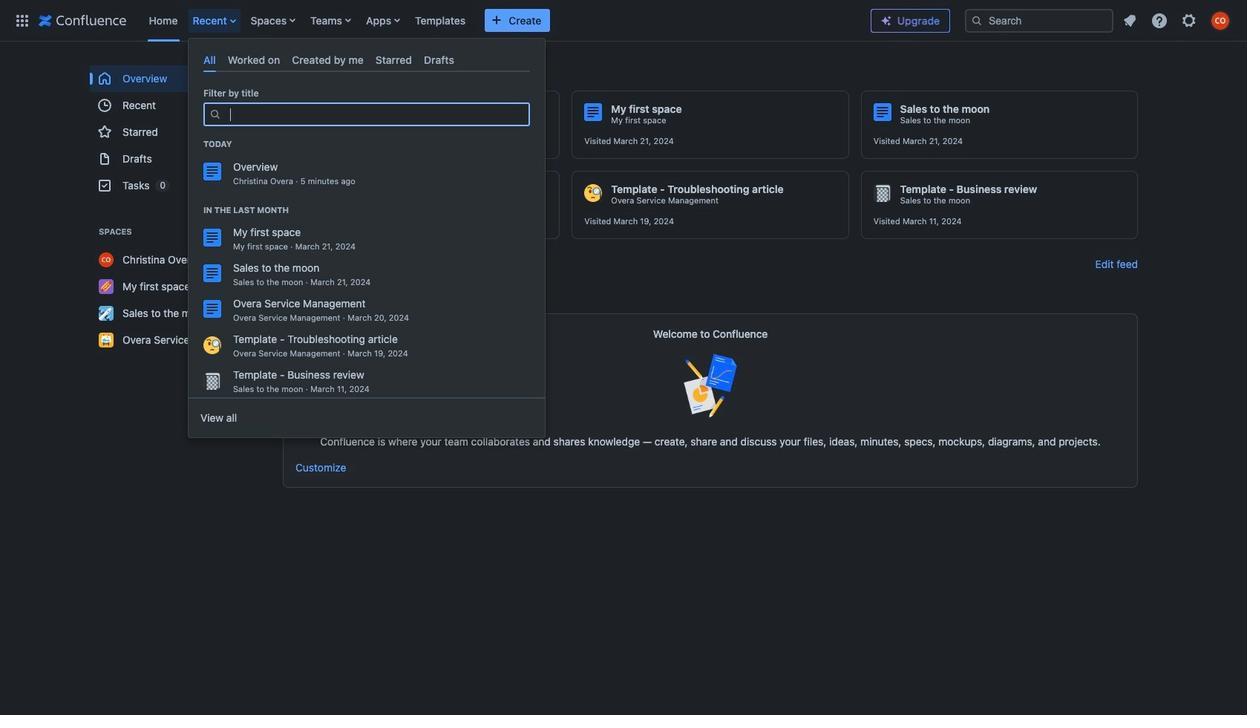 Task type: locate. For each thing, give the bounding box(es) containing it.
list
[[142, 0, 859, 41], [1117, 7, 1239, 34]]

create a space image
[[244, 223, 262, 241]]

:notebook: image
[[874, 184, 892, 202], [204, 372, 221, 390]]

group
[[90, 65, 268, 199]]

0 vertical spatial unstar this space image
[[247, 254, 259, 266]]

Search field
[[966, 9, 1114, 32]]

1 horizontal spatial list
[[1117, 7, 1239, 34]]

tab list
[[198, 48, 536, 72]]

1 unstar this space image from the top
[[247, 254, 259, 266]]

None text field
[[226, 104, 520, 125]]

banner
[[0, 0, 1248, 45]]

1 horizontal spatial :notebook: image
[[874, 184, 892, 202]]

confluence image
[[39, 12, 127, 29], [39, 12, 127, 29]]

1 horizontal spatial :notebook: image
[[874, 184, 892, 202]]

0 horizontal spatial :notebook: image
[[204, 372, 221, 390]]

search image
[[972, 14, 984, 26]]

:face_with_monocle: image
[[585, 184, 603, 202], [585, 184, 603, 202], [204, 337, 221, 354]]

:notebook: image
[[874, 184, 892, 202], [204, 372, 221, 390]]

0 horizontal spatial :notebook: image
[[204, 372, 221, 390]]

0 vertical spatial :notebook: image
[[874, 184, 892, 202]]

1 vertical spatial unstar this space image
[[247, 281, 259, 293]]

0 horizontal spatial list
[[142, 0, 859, 41]]

2 unstar this space image from the top
[[247, 281, 259, 293]]

list item
[[188, 0, 242, 41]]

unstar this space image
[[247, 254, 259, 266], [247, 281, 259, 293]]

:notebook: image for topmost :notebook: image
[[874, 184, 892, 202]]

1 vertical spatial :notebook: image
[[204, 372, 221, 390]]

None search field
[[966, 9, 1114, 32]]



Task type: describe. For each thing, give the bounding box(es) containing it.
list for 'premium' icon
[[1117, 7, 1239, 34]]

list for appswitcher icon
[[142, 0, 859, 41]]

notification icon image
[[1122, 12, 1140, 29]]

1 vertical spatial :notebook: image
[[204, 372, 221, 390]]

:notebook: image for the bottom :notebook: image
[[204, 372, 221, 390]]

settings icon image
[[1181, 12, 1199, 29]]

help icon image
[[1151, 12, 1169, 29]]

global element
[[9, 0, 859, 41]]

premium image
[[881, 15, 893, 27]]

0 vertical spatial :notebook: image
[[874, 184, 892, 202]]

appswitcher icon image
[[13, 12, 31, 29]]

:face_with_monocle: image
[[204, 337, 221, 354]]



Task type: vqa. For each thing, say whether or not it's contained in the screenshot.
Primary ELEMENT
no



